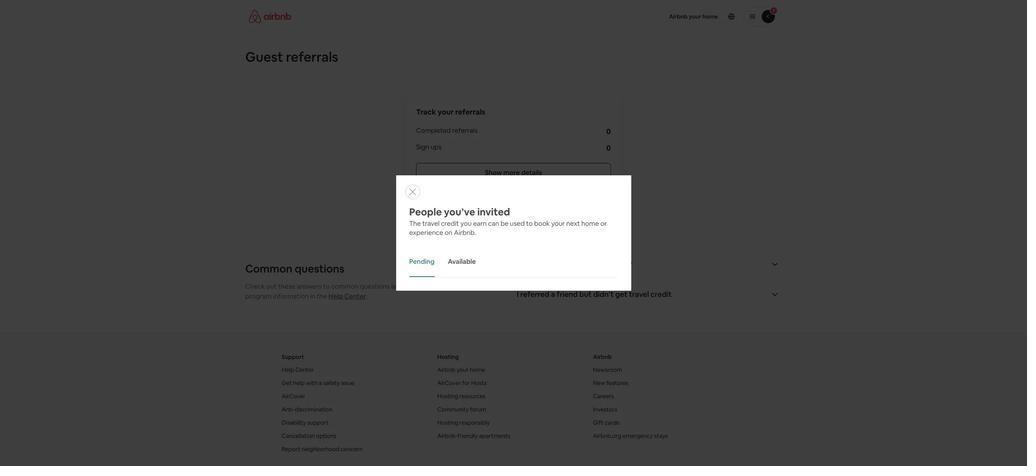 Task type: describe. For each thing, give the bounding box(es) containing it.
responsibly
[[460, 420, 490, 427]]

program inside check out these answers to common questions and review other program information in the
[[245, 293, 272, 301]]

i referred a friend but didn't get travel credit button
[[517, 290, 782, 300]]

sign
[[417, 143, 430, 152]]

aircover for hosts link
[[438, 380, 487, 387]]

check out these answers to common questions and review other program information in the
[[245, 283, 443, 301]]

ups
[[431, 143, 442, 152]]

forum
[[470, 406, 487, 414]]

airbnb-friendly apartments
[[438, 433, 511, 440]]

is the referral program still open? button
[[517, 260, 782, 270]]

aircover for hosts
[[438, 380, 487, 387]]

invited
[[478, 206, 511, 219]]

airbnb.org emergency stays
[[594, 433, 669, 440]]

aircover link
[[282, 393, 306, 401]]

airbnb.org
[[594, 433, 622, 440]]

new features
[[594, 380, 629, 387]]

hosting for hosting
[[438, 354, 459, 361]]

common
[[245, 262, 293, 276]]

1 vertical spatial help center link
[[282, 367, 314, 374]]

.
[[366, 293, 368, 301]]

cards
[[605, 420, 620, 427]]

be
[[501, 220, 509, 228]]

people you've invited the travel credit you earn can be used to book your next home or experience on airbnb.
[[410, 206, 607, 237]]

get
[[282, 380, 292, 387]]

1 horizontal spatial help center link
[[329, 293, 366, 301]]

i referred a friend but didn't get travel credit
[[517, 290, 672, 300]]

help
[[293, 380, 305, 387]]

neighborhood
[[302, 446, 340, 454]]

aircover for aircover link
[[282, 393, 306, 401]]

resources
[[460, 393, 486, 401]]

hosting responsibly link
[[438, 420, 490, 427]]

referrals for guest referrals
[[286, 48, 339, 65]]

airbnb.org emergency stays link
[[594, 433, 669, 440]]

pending
[[410, 258, 435, 266]]

get
[[616, 290, 628, 300]]

airbnb your home
[[438, 367, 486, 374]]

report neighborhood concern link
[[282, 446, 363, 454]]

1 vertical spatial a
[[319, 380, 322, 387]]

help for help center
[[282, 367, 294, 374]]

investors
[[594, 406, 618, 414]]

and
[[391, 283, 403, 291]]

new
[[594, 380, 606, 387]]

the inside is the referral program still open? button
[[524, 260, 536, 269]]

hosting for hosting responsibly
[[438, 420, 459, 427]]

aircover for aircover for hosts
[[438, 380, 461, 387]]

more
[[504, 169, 520, 177]]

on
[[445, 229, 453, 237]]

discrimination
[[295, 406, 333, 414]]

report
[[282, 446, 300, 454]]

next
[[567, 220, 581, 228]]

help center .
[[329, 293, 368, 301]]

get help with a safety issue link
[[282, 380, 355, 387]]

close image
[[410, 189, 416, 196]]

issue
[[341, 380, 355, 387]]

apartments
[[479, 433, 511, 440]]

still
[[597, 260, 610, 269]]

is the referral program still open?
[[517, 260, 633, 269]]

credit inside 'button'
[[651, 290, 672, 300]]

help for help center .
[[329, 293, 343, 301]]

for
[[463, 380, 470, 387]]

options
[[316, 433, 337, 440]]

people
[[410, 206, 442, 219]]

0 for sign ups
[[607, 143, 611, 153]]

center for help center .
[[345, 293, 366, 301]]

questions inside check out these answers to common questions and review other program information in the
[[360, 283, 390, 291]]

disability support
[[282, 420, 329, 427]]

airbnb for airbnb
[[594, 354, 612, 361]]

completed referrals
[[417, 126, 478, 135]]

cancellation options link
[[282, 433, 337, 440]]

details
[[522, 169, 543, 177]]

community
[[438, 406, 469, 414]]

review
[[404, 283, 424, 291]]

but
[[580, 290, 592, 300]]

0 for completed referrals
[[607, 127, 611, 136]]

airbnb-friendly apartments link
[[438, 433, 511, 440]]

hosting responsibly
[[438, 420, 490, 427]]

common
[[331, 283, 359, 291]]

emergency
[[623, 433, 654, 440]]

get help with a safety issue
[[282, 380, 355, 387]]

concern
[[341, 446, 363, 454]]

center for help center
[[296, 367, 314, 374]]

report neighborhood concern
[[282, 446, 363, 454]]

book
[[535, 220, 550, 228]]

the inside check out these answers to common questions and review other program information in the
[[317, 293, 327, 301]]

other
[[426, 283, 443, 291]]

travel inside 'button'
[[630, 290, 650, 300]]

is
[[517, 260, 523, 269]]

airbnb.
[[454, 229, 476, 237]]

airbnb-
[[438, 433, 458, 440]]

your for referrals
[[438, 107, 454, 117]]

completed
[[417, 126, 451, 135]]



Task type: locate. For each thing, give the bounding box(es) containing it.
0 vertical spatial help
[[329, 293, 343, 301]]

0 vertical spatial referrals
[[286, 48, 339, 65]]

0 horizontal spatial travel
[[423, 220, 440, 228]]

0 vertical spatial a
[[551, 290, 556, 300]]

0 horizontal spatial help
[[282, 367, 294, 374]]

your for home
[[457, 367, 469, 374]]

0 horizontal spatial program
[[245, 293, 272, 301]]

0 horizontal spatial help center link
[[282, 367, 314, 374]]

your inside people you've invited the travel credit you earn can be used to book your next home or experience on airbnb.
[[552, 220, 565, 228]]

hosting
[[438, 354, 459, 361], [438, 393, 459, 401], [438, 420, 459, 427]]

newsroom link
[[594, 367, 623, 374]]

airbnb
[[594, 354, 612, 361], [438, 367, 456, 374]]

home
[[582, 220, 600, 228], [470, 367, 486, 374]]

center up help
[[296, 367, 314, 374]]

help center link down common
[[329, 293, 366, 301]]

1 horizontal spatial help
[[329, 293, 343, 301]]

0 horizontal spatial home
[[470, 367, 486, 374]]

home left or
[[582, 220, 600, 228]]

your left next
[[552, 220, 565, 228]]

hosting up airbnb-
[[438, 420, 459, 427]]

1 horizontal spatial airbnb
[[594, 354, 612, 361]]

with
[[306, 380, 318, 387]]

to inside check out these answers to common questions and review other program information in the
[[323, 283, 330, 291]]

earn
[[473, 220, 487, 228]]

friend
[[557, 290, 578, 300]]

stays
[[655, 433, 669, 440]]

0 horizontal spatial center
[[296, 367, 314, 374]]

1 horizontal spatial questions
[[360, 283, 390, 291]]

0 horizontal spatial to
[[323, 283, 330, 291]]

2 hosting from the top
[[438, 393, 459, 401]]

2 horizontal spatial your
[[552, 220, 565, 228]]

1 vertical spatial center
[[296, 367, 314, 374]]

show
[[485, 169, 502, 177]]

credit down is the referral program still open? button
[[651, 290, 672, 300]]

1 horizontal spatial aircover
[[438, 380, 461, 387]]

2 vertical spatial your
[[457, 367, 469, 374]]

1 vertical spatial hosting
[[438, 393, 459, 401]]

0 horizontal spatial aircover
[[282, 393, 306, 401]]

airbnb your home link
[[438, 367, 486, 374]]

0 horizontal spatial questions
[[295, 262, 345, 276]]

a inside 'button'
[[551, 290, 556, 300]]

careers link
[[594, 393, 614, 401]]

1 vertical spatial program
[[245, 293, 272, 301]]

0 vertical spatial 0
[[607, 127, 611, 136]]

0 horizontal spatial credit
[[441, 220, 459, 228]]

a right with
[[319, 380, 322, 387]]

credit up on
[[441, 220, 459, 228]]

the right the 'in'
[[317, 293, 327, 301]]

available button
[[448, 248, 476, 278]]

friendly
[[458, 433, 478, 440]]

1 vertical spatial airbnb
[[438, 367, 456, 374]]

to inside people you've invited the travel credit you earn can be used to book your next home or experience on airbnb.
[[527, 220, 533, 228]]

new features link
[[594, 380, 629, 387]]

aircover up anti-
[[282, 393, 306, 401]]

0 vertical spatial your
[[438, 107, 454, 117]]

1 horizontal spatial center
[[345, 293, 366, 301]]

your
[[438, 107, 454, 117], [552, 220, 565, 228], [457, 367, 469, 374]]

gift
[[594, 420, 604, 427]]

disability support link
[[282, 420, 329, 427]]

a left friend
[[551, 290, 556, 300]]

0 vertical spatial travel
[[423, 220, 440, 228]]

investors link
[[594, 406, 618, 414]]

cancellation
[[282, 433, 315, 440]]

1 vertical spatial referrals
[[456, 107, 486, 117]]

airbnb for airbnb your home
[[438, 367, 456, 374]]

program inside button
[[565, 260, 596, 269]]

anti-
[[282, 406, 295, 414]]

track
[[417, 107, 436, 117]]

your up the aircover for hosts
[[457, 367, 469, 374]]

travel inside people you've invited the travel credit you earn can be used to book your next home or experience on airbnb.
[[423, 220, 440, 228]]

questions
[[295, 262, 345, 276], [360, 283, 390, 291]]

questions up .
[[360, 283, 390, 291]]

help center link
[[329, 293, 366, 301], [282, 367, 314, 374]]

0
[[607, 127, 611, 136], [607, 143, 611, 153]]

hosting for hosting resources
[[438, 393, 459, 401]]

0 vertical spatial questions
[[295, 262, 345, 276]]

show more details
[[485, 169, 543, 177]]

referrals
[[286, 48, 339, 65], [456, 107, 486, 117], [453, 126, 478, 135]]

0 vertical spatial the
[[524, 260, 536, 269]]

support
[[307, 420, 329, 427]]

1 horizontal spatial credit
[[651, 290, 672, 300]]

newsroom
[[594, 367, 623, 374]]

credit inside people you've invited the travel credit you earn can be used to book your next home or experience on airbnb.
[[441, 220, 459, 228]]

program down check
[[245, 293, 272, 301]]

available
[[448, 258, 476, 266]]

2 vertical spatial hosting
[[438, 420, 459, 427]]

0 horizontal spatial the
[[317, 293, 327, 301]]

travel up experience
[[423, 220, 440, 228]]

experience
[[410, 229, 444, 237]]

track your referrals
[[417, 107, 486, 117]]

0 vertical spatial to
[[527, 220, 533, 228]]

travel right get
[[630, 290, 650, 300]]

1 vertical spatial 0
[[607, 143, 611, 153]]

2 0 from the top
[[607, 143, 611, 153]]

3 hosting from the top
[[438, 420, 459, 427]]

safety
[[324, 380, 340, 387]]

pending button
[[410, 248, 435, 278]]

anti-discrimination link
[[282, 406, 333, 414]]

1 vertical spatial home
[[470, 367, 486, 374]]

home inside people you've invited the travel credit you earn can be used to book your next home or experience on airbnb.
[[582, 220, 600, 228]]

anti-discrimination
[[282, 406, 333, 414]]

the right is
[[524, 260, 536, 269]]

gift cards
[[594, 420, 620, 427]]

1 horizontal spatial a
[[551, 290, 556, 300]]

1 horizontal spatial the
[[524, 260, 536, 269]]

1 hosting from the top
[[438, 354, 459, 361]]

tab list containing pending
[[410, 248, 618, 278]]

community forum link
[[438, 406, 487, 414]]

hosts
[[472, 380, 487, 387]]

1 vertical spatial credit
[[651, 290, 672, 300]]

0 horizontal spatial a
[[319, 380, 322, 387]]

1 vertical spatial help
[[282, 367, 294, 374]]

help
[[329, 293, 343, 301], [282, 367, 294, 374]]

tab list
[[410, 248, 618, 278]]

airbnb up the aircover for hosts
[[438, 367, 456, 374]]

disability
[[282, 420, 306, 427]]

1 horizontal spatial travel
[[630, 290, 650, 300]]

hosting up community
[[438, 393, 459, 401]]

in
[[310, 293, 316, 301]]

0 vertical spatial aircover
[[438, 380, 461, 387]]

features
[[607, 380, 629, 387]]

information
[[273, 293, 309, 301]]

1 horizontal spatial home
[[582, 220, 600, 228]]

1 vertical spatial aircover
[[282, 393, 306, 401]]

hosting resources link
[[438, 393, 486, 401]]

cancellation options
[[282, 433, 337, 440]]

0 vertical spatial help center link
[[329, 293, 366, 301]]

1 vertical spatial questions
[[360, 283, 390, 291]]

i
[[517, 290, 519, 300]]

0 vertical spatial home
[[582, 220, 600, 228]]

guest
[[245, 48, 283, 65]]

aircover left for
[[438, 380, 461, 387]]

0 vertical spatial hosting
[[438, 354, 459, 361]]

0 horizontal spatial your
[[438, 107, 454, 117]]

questions up answers
[[295, 262, 345, 276]]

1 0 from the top
[[607, 127, 611, 136]]

out
[[266, 283, 277, 291]]

1 vertical spatial travel
[[630, 290, 650, 300]]

center down common
[[345, 293, 366, 301]]

1 vertical spatial to
[[323, 283, 330, 291]]

0 vertical spatial airbnb
[[594, 354, 612, 361]]

0 vertical spatial program
[[565, 260, 596, 269]]

help up get
[[282, 367, 294, 374]]

gift cards link
[[594, 420, 620, 427]]

show more details button
[[417, 163, 611, 183]]

to
[[527, 220, 533, 228], [323, 283, 330, 291]]

support
[[282, 354, 304, 361]]

check
[[245, 283, 265, 291]]

2 vertical spatial referrals
[[453, 126, 478, 135]]

airbnb up newsroom
[[594, 354, 612, 361]]

travel
[[423, 220, 440, 228], [630, 290, 650, 300]]

careers
[[594, 393, 614, 401]]

your up completed referrals
[[438, 107, 454, 117]]

help center link up help
[[282, 367, 314, 374]]

1 vertical spatial the
[[317, 293, 327, 301]]

to right used at the top of page
[[527, 220, 533, 228]]

common questions
[[245, 262, 345, 276]]

referrals for completed referrals
[[453, 126, 478, 135]]

1 horizontal spatial your
[[457, 367, 469, 374]]

home up hosts
[[470, 367, 486, 374]]

1 horizontal spatial program
[[565, 260, 596, 269]]

1 horizontal spatial to
[[527, 220, 533, 228]]

0 vertical spatial credit
[[441, 220, 459, 228]]

profile element
[[524, 0, 779, 33]]

help down common
[[329, 293, 343, 301]]

open?
[[611, 260, 633, 269]]

guest referrals
[[245, 48, 339, 65]]

program left still
[[565, 260, 596, 269]]

to right answers
[[323, 283, 330, 291]]

hosting resources
[[438, 393, 486, 401]]

1 vertical spatial your
[[552, 220, 565, 228]]

can
[[489, 220, 500, 228]]

0 vertical spatial center
[[345, 293, 366, 301]]

hosting up the airbnb your home link
[[438, 354, 459, 361]]

sign ups
[[417, 143, 442, 152]]

0 horizontal spatial airbnb
[[438, 367, 456, 374]]

answers
[[297, 283, 322, 291]]



Task type: vqa. For each thing, say whether or not it's contained in the screenshot.
bottommost 0
yes



